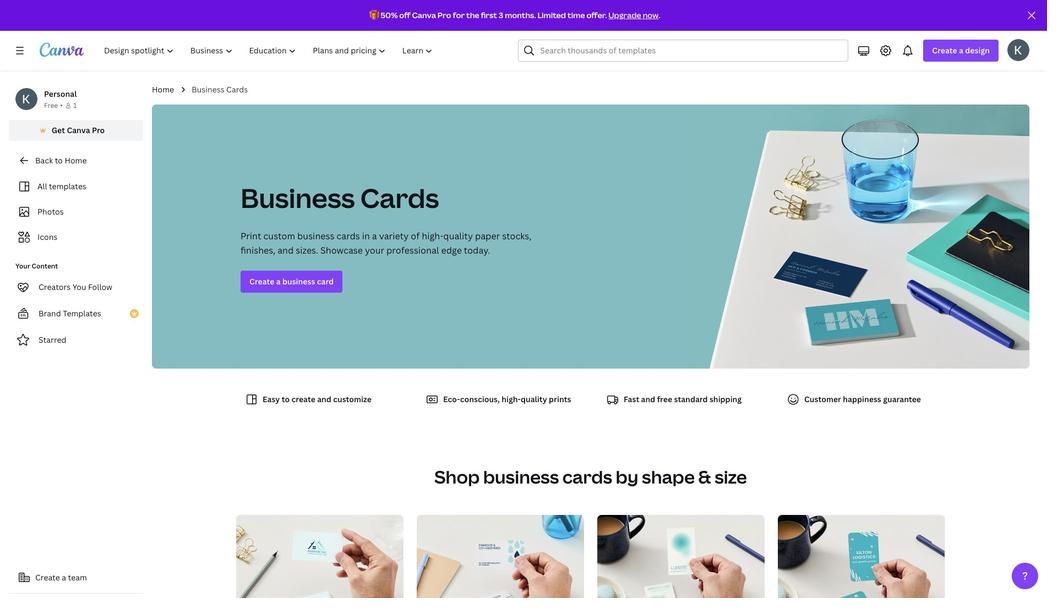 Task type: vqa. For each thing, say whether or not it's contained in the screenshot.
THE BRAND
yes



Task type: describe. For each thing, give the bounding box(es) containing it.
create
[[292, 394, 315, 405]]

rounded corner portrait business cards image
[[778, 515, 946, 599]]

team
[[68, 573, 87, 583]]

2 horizontal spatial and
[[641, 394, 656, 405]]

your
[[365, 245, 384, 257]]

1 horizontal spatial cards
[[563, 465, 612, 489]]

creators
[[39, 282, 71, 292]]

starred
[[39, 335, 66, 345]]

icons link
[[15, 227, 137, 248]]

paper
[[475, 230, 500, 242]]

cards inside print custom business cards in a variety of high-quality paper stocks, finishes, and sizes. showcase your professional edge today.
[[337, 230, 360, 242]]

a for create a design
[[959, 45, 964, 56]]

back to home link
[[9, 150, 143, 172]]

months.
[[505, 10, 536, 20]]

creators you follow
[[39, 282, 112, 292]]

sizes.
[[296, 245, 318, 257]]

first
[[481, 10, 497, 20]]

customer
[[805, 394, 841, 405]]

shipping
[[710, 394, 742, 405]]

design
[[966, 45, 990, 56]]

fast and free standard shipping
[[624, 394, 742, 405]]

today.
[[464, 245, 490, 257]]

creators you follow link
[[9, 276, 143, 298]]

in
[[362, 230, 370, 242]]

get canva pro button
[[9, 120, 143, 141]]

your
[[15, 262, 30, 271]]

🎁 50% off canva pro for the first 3 months. limited time offer. upgrade now .
[[369, 10, 661, 20]]

get
[[52, 125, 65, 135]]

offer.
[[587, 10, 607, 20]]

🎁
[[369, 10, 379, 20]]

pro inside the get canva pro button
[[92, 125, 105, 135]]

easy
[[263, 394, 280, 405]]

0 vertical spatial business
[[192, 84, 225, 95]]

create for create a design
[[933, 45, 958, 56]]

now
[[643, 10, 659, 20]]

to for easy
[[282, 394, 290, 405]]

shop
[[435, 465, 480, 489]]

create a design button
[[924, 40, 999, 62]]

0 vertical spatial home
[[152, 84, 174, 95]]

home link
[[152, 84, 174, 96]]

create a team button
[[9, 567, 143, 589]]

create for create a business card
[[249, 276, 274, 287]]

templates
[[49, 181, 86, 192]]

a for create a team
[[62, 573, 66, 583]]

prints
[[549, 394, 571, 405]]

eco-
[[443, 394, 460, 405]]

50%
[[381, 10, 398, 20]]

top level navigation element
[[97, 40, 442, 62]]

1 vertical spatial business cards
[[241, 180, 439, 216]]

edge
[[441, 245, 462, 257]]

shop business cards by shape & size
[[435, 465, 747, 489]]

stocks,
[[502, 230, 532, 242]]

Search search field
[[540, 40, 842, 61]]

photos
[[37, 207, 64, 217]]

brand
[[39, 308, 61, 319]]

custom
[[263, 230, 295, 242]]

brand templates link
[[9, 303, 143, 325]]

for
[[453, 10, 465, 20]]

&
[[699, 465, 711, 489]]

1 horizontal spatial and
[[317, 394, 331, 405]]

1 horizontal spatial quality
[[521, 394, 547, 405]]

standard portrait business cards image
[[598, 515, 765, 599]]

create a team
[[35, 573, 87, 583]]

the
[[466, 10, 479, 20]]

quality inside print custom business cards in a variety of high-quality paper stocks, finishes, and sizes. showcase your professional edge today.
[[444, 230, 473, 242]]

create a business card
[[249, 276, 334, 287]]

showcase
[[321, 245, 363, 257]]

a for create a business card
[[276, 276, 281, 287]]

1 horizontal spatial business
[[241, 180, 355, 216]]

all templates
[[37, 181, 86, 192]]

print
[[241, 230, 261, 242]]

follow
[[88, 282, 112, 292]]

guarantee
[[883, 394, 921, 405]]

0 vertical spatial business cards
[[192, 84, 248, 95]]

shape
[[642, 465, 695, 489]]

content
[[32, 262, 58, 271]]

get canva pro
[[52, 125, 105, 135]]

finishes,
[[241, 245, 276, 257]]

upgrade
[[609, 10, 641, 20]]



Task type: locate. For each thing, give the bounding box(es) containing it.
0 vertical spatial quality
[[444, 230, 473, 242]]

None search field
[[518, 40, 849, 62]]

0 horizontal spatial high-
[[422, 230, 444, 242]]

1 vertical spatial business
[[241, 180, 355, 216]]

business for card
[[282, 276, 315, 287]]

1 horizontal spatial high-
[[502, 394, 521, 405]]

cards down top level navigation "element"
[[226, 84, 248, 95]]

customer happiness guarantee
[[805, 394, 921, 405]]

create a design
[[933, 45, 990, 56]]

quality left prints
[[521, 394, 547, 405]]

0 horizontal spatial canva
[[67, 125, 90, 135]]

customize
[[333, 394, 372, 405]]

1 vertical spatial cards
[[563, 465, 612, 489]]

and down custom
[[278, 245, 294, 257]]

0 vertical spatial business
[[297, 230, 335, 242]]

standard
[[674, 394, 708, 405]]

2 vertical spatial business
[[483, 465, 559, 489]]

a inside dropdown button
[[959, 45, 964, 56]]

a left design on the top right
[[959, 45, 964, 56]]

icons
[[37, 232, 57, 242]]

by
[[616, 465, 639, 489]]

and inside print custom business cards in a variety of high-quality paper stocks, finishes, and sizes. showcase your professional edge today.
[[278, 245, 294, 257]]

0 vertical spatial high-
[[422, 230, 444, 242]]

standard landscape business cards image
[[236, 515, 404, 599]]

1 vertical spatial quality
[[521, 394, 547, 405]]

to right easy
[[282, 394, 290, 405]]

2 horizontal spatial create
[[933, 45, 958, 56]]

cards left by
[[563, 465, 612, 489]]

2 vertical spatial create
[[35, 573, 60, 583]]

1 vertical spatial cards
[[360, 180, 439, 216]]

business cards
[[192, 84, 248, 95], [241, 180, 439, 216]]

a left the team
[[62, 573, 66, 583]]

size
[[715, 465, 747, 489]]

1 vertical spatial home
[[65, 155, 87, 166]]

to for back
[[55, 155, 63, 166]]

0 horizontal spatial home
[[65, 155, 87, 166]]

and left free
[[641, 394, 656, 405]]

and right create
[[317, 394, 331, 405]]

a
[[959, 45, 964, 56], [372, 230, 377, 242], [276, 276, 281, 287], [62, 573, 66, 583]]

back to home
[[35, 155, 87, 166]]

0 horizontal spatial business
[[192, 84, 225, 95]]

personal
[[44, 89, 77, 99]]

limited
[[538, 10, 566, 20]]

pro
[[438, 10, 451, 20], [92, 125, 105, 135]]

free •
[[44, 101, 63, 110]]

off
[[399, 10, 411, 20]]

0 vertical spatial cards
[[337, 230, 360, 242]]

0 horizontal spatial quality
[[444, 230, 473, 242]]

a inside print custom business cards in a variety of high-quality paper stocks, finishes, and sizes. showcase your professional edge today.
[[372, 230, 377, 242]]

card
[[317, 276, 334, 287]]

business for cards
[[297, 230, 335, 242]]

0 horizontal spatial create
[[35, 573, 60, 583]]

create left design on the top right
[[933, 45, 958, 56]]

pro left for
[[438, 10, 451, 20]]

happiness
[[843, 394, 882, 405]]

1 vertical spatial canva
[[67, 125, 90, 135]]

create left the team
[[35, 573, 60, 583]]

business inside print custom business cards in a variety of high-quality paper stocks, finishes, and sizes. showcase your professional edge today.
[[297, 230, 335, 242]]

canva inside button
[[67, 125, 90, 135]]

upgrade now button
[[609, 10, 659, 20]]

and
[[278, 245, 294, 257], [317, 394, 331, 405], [641, 394, 656, 405]]

of
[[411, 230, 420, 242]]

create a business card link
[[241, 271, 343, 293]]

to right back
[[55, 155, 63, 166]]

1 vertical spatial business
[[282, 276, 315, 287]]

high- inside print custom business cards in a variety of high-quality paper stocks, finishes, and sizes. showcase your professional edge today.
[[422, 230, 444, 242]]

0 horizontal spatial pro
[[92, 125, 105, 135]]

1 horizontal spatial cards
[[360, 180, 439, 216]]

create inside button
[[35, 573, 60, 583]]

create for create a team
[[35, 573, 60, 583]]

time
[[568, 10, 585, 20]]

kendall parks image
[[1008, 39, 1030, 61]]

1 vertical spatial create
[[249, 276, 274, 287]]

cards up showcase
[[337, 230, 360, 242]]

print custom business cards in a variety of high-quality paper stocks, finishes, and sizes. showcase your professional edge today.
[[241, 230, 532, 257]]

a inside button
[[62, 573, 66, 583]]

business right home link
[[192, 84, 225, 95]]

create down finishes, on the top
[[249, 276, 274, 287]]

cards up variety
[[360, 180, 439, 216]]

create inside dropdown button
[[933, 45, 958, 56]]

high- right of
[[422, 230, 444, 242]]

0 horizontal spatial and
[[278, 245, 294, 257]]

high-
[[422, 230, 444, 242], [502, 394, 521, 405]]

photos link
[[15, 202, 137, 222]]

high- right conscious,
[[502, 394, 521, 405]]

flat lay of canva business cards on top of a desk image
[[677, 105, 1030, 369]]

1 horizontal spatial create
[[249, 276, 274, 287]]

1 horizontal spatial pro
[[438, 10, 451, 20]]

0 vertical spatial cards
[[226, 84, 248, 95]]

canva
[[412, 10, 436, 20], [67, 125, 90, 135]]

templates
[[63, 308, 101, 319]]

0 vertical spatial pro
[[438, 10, 451, 20]]

1 vertical spatial to
[[282, 394, 290, 405]]

.
[[659, 10, 661, 20]]

quality
[[444, 230, 473, 242], [521, 394, 547, 405]]

cards
[[337, 230, 360, 242], [563, 465, 612, 489]]

business up custom
[[241, 180, 355, 216]]

professional
[[387, 245, 439, 257]]

a right in
[[372, 230, 377, 242]]

to
[[55, 155, 63, 166], [282, 394, 290, 405]]

conscious,
[[460, 394, 500, 405]]

cards
[[226, 84, 248, 95], [360, 180, 439, 216]]

pro up back to home link
[[92, 125, 105, 135]]

canva right get
[[67, 125, 90, 135]]

rounded corner landscape business cards image
[[417, 515, 584, 599]]

all templates link
[[15, 176, 137, 197]]

1 horizontal spatial canva
[[412, 10, 436, 20]]

your content
[[15, 262, 58, 271]]

•
[[60, 101, 63, 110]]

1 vertical spatial high-
[[502, 394, 521, 405]]

all
[[37, 181, 47, 192]]

free
[[657, 394, 672, 405]]

1 horizontal spatial home
[[152, 84, 174, 95]]

0 vertical spatial to
[[55, 155, 63, 166]]

0 horizontal spatial to
[[55, 155, 63, 166]]

0 vertical spatial canva
[[412, 10, 436, 20]]

free
[[44, 101, 58, 110]]

you
[[73, 282, 86, 292]]

1 vertical spatial pro
[[92, 125, 105, 135]]

create
[[933, 45, 958, 56], [249, 276, 274, 287], [35, 573, 60, 583]]

1 horizontal spatial to
[[282, 394, 290, 405]]

home
[[152, 84, 174, 95], [65, 155, 87, 166]]

variety
[[379, 230, 409, 242]]

quality up edge
[[444, 230, 473, 242]]

fast
[[624, 394, 640, 405]]

starred link
[[9, 329, 143, 351]]

0 horizontal spatial cards
[[337, 230, 360, 242]]

3
[[499, 10, 503, 20]]

canva right off
[[412, 10, 436, 20]]

1
[[73, 101, 77, 110]]

0 vertical spatial create
[[933, 45, 958, 56]]

easy to create and customize
[[263, 394, 372, 405]]

eco-conscious, high-quality prints
[[443, 394, 571, 405]]

a down custom
[[276, 276, 281, 287]]

brand templates
[[39, 308, 101, 319]]

0 horizontal spatial cards
[[226, 84, 248, 95]]

back
[[35, 155, 53, 166]]



